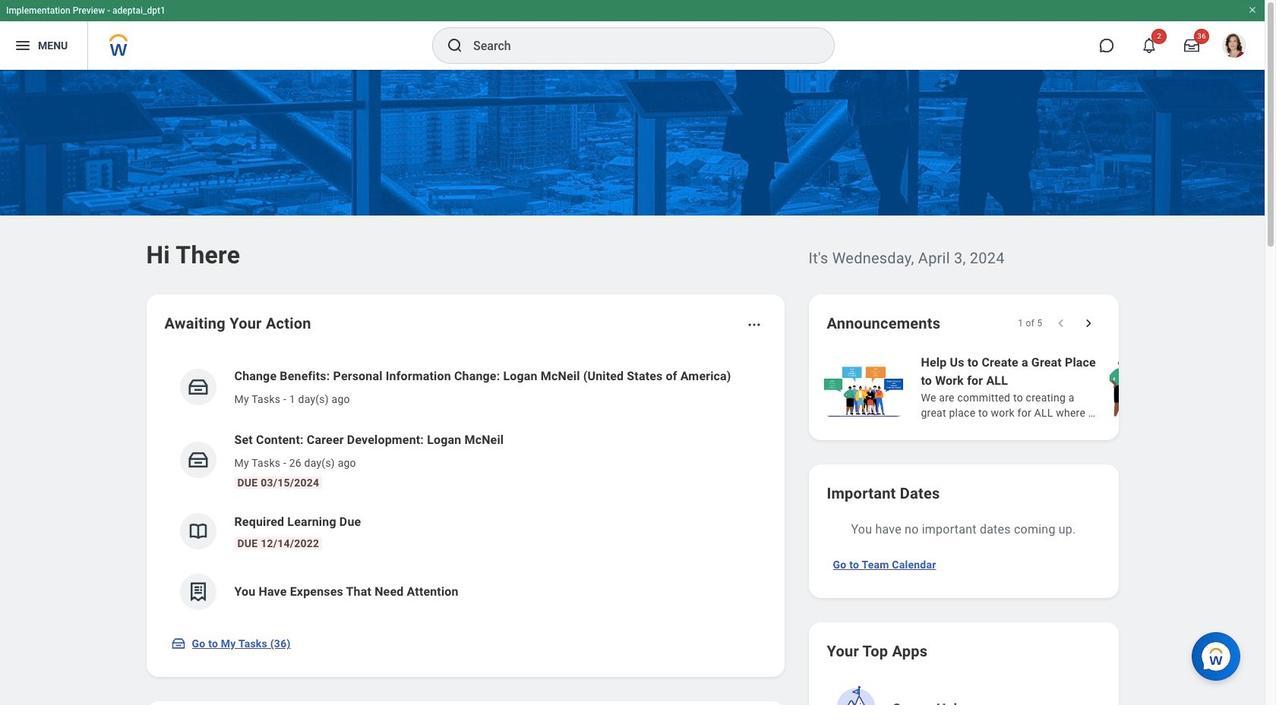 Task type: locate. For each thing, give the bounding box(es) containing it.
status
[[1018, 318, 1043, 330]]

dashboard expenses image
[[187, 581, 209, 604]]

chevron right small image
[[1081, 316, 1096, 331]]

close environment banner image
[[1248, 5, 1257, 14]]

related actions image
[[746, 318, 762, 333]]

main content
[[0, 70, 1276, 706]]

book open image
[[187, 520, 209, 543]]

banner
[[0, 0, 1265, 70]]

list
[[821, 353, 1276, 422], [164, 356, 766, 623]]

profile logan mcneil image
[[1222, 33, 1247, 61]]

justify image
[[14, 36, 32, 55]]

1 horizontal spatial list
[[821, 353, 1276, 422]]

2 vertical spatial inbox image
[[171, 637, 186, 652]]

1 vertical spatial inbox image
[[187, 449, 209, 472]]

inbox image
[[187, 376, 209, 399], [187, 449, 209, 472], [171, 637, 186, 652]]



Task type: vqa. For each thing, say whether or not it's contained in the screenshot.
notifications large icon
yes



Task type: describe. For each thing, give the bounding box(es) containing it.
search image
[[446, 36, 464, 55]]

chevron left small image
[[1053, 316, 1069, 331]]

0 vertical spatial inbox image
[[187, 376, 209, 399]]

notifications large image
[[1142, 38, 1157, 53]]

Search Workday  search field
[[473, 29, 803, 62]]

0 horizontal spatial list
[[164, 356, 766, 623]]

inbox large image
[[1184, 38, 1200, 53]]



